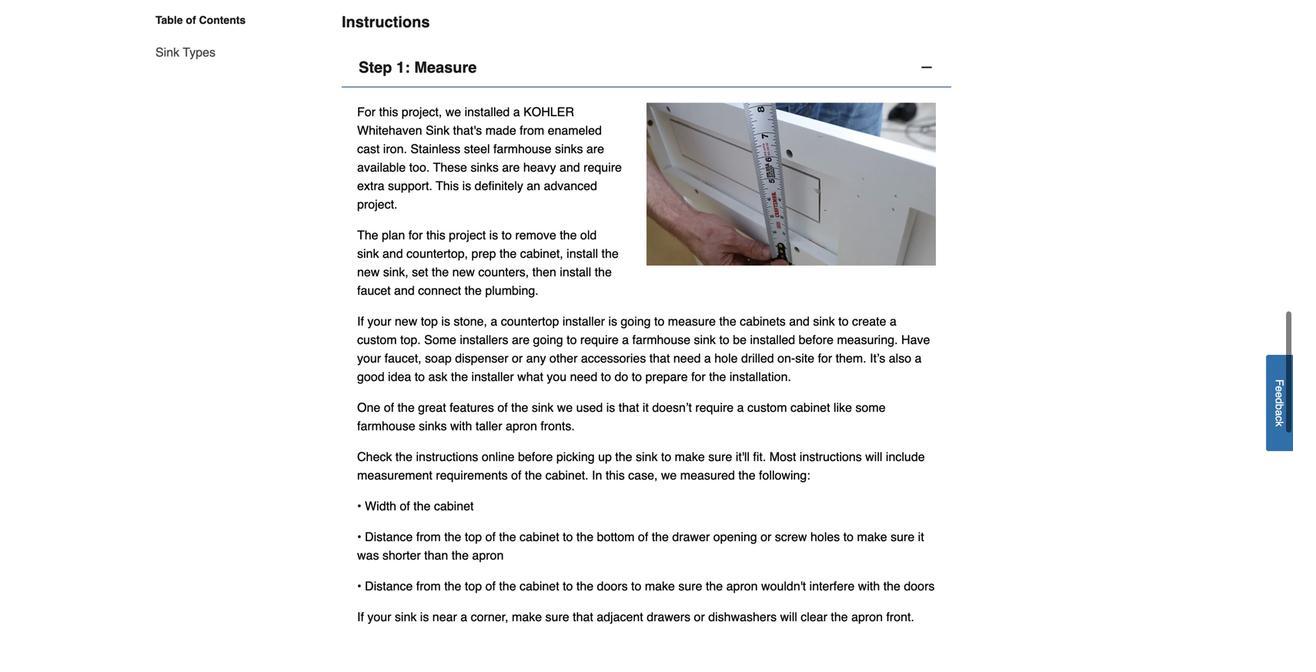 Task type: locate. For each thing, give the bounding box(es) containing it.
1 horizontal spatial it
[[918, 530, 925, 544]]

require for to
[[581, 333, 619, 347]]

your up good
[[357, 351, 381, 365]]

project,
[[402, 105, 442, 119]]

0 vertical spatial your
[[368, 314, 392, 329]]

need right you
[[570, 370, 598, 384]]

farmhouse down one
[[357, 419, 416, 433]]

custom inside if your new top is stone, a countertop installer is going to measure the cabinets and sink to create a custom top. some installers are going to require a farmhouse sink to be installed before measuring. have your faucet, soap dispenser or any other accessories that need a hole drilled on-site for them. it's also a good idea to ask the installer what you need to do to prepare for the installation.
[[357, 333, 397, 347]]

are for a
[[512, 333, 530, 347]]

1 horizontal spatial we
[[557, 401, 573, 415]]

0 vertical spatial top
[[421, 314, 438, 329]]

1 vertical spatial before
[[518, 450, 553, 464]]

sinks down steel
[[471, 160, 499, 175]]

is
[[463, 179, 471, 193], [489, 228, 498, 242], [442, 314, 450, 329], [609, 314, 618, 329], [607, 401, 615, 415], [420, 610, 429, 624]]

1 vertical spatial or
[[761, 530, 772, 544]]

• inside the • distance from the top of the cabinet to the bottom of the drawer opening or screw holes to make sure it was shorter than the apron
[[357, 530, 362, 544]]

1 horizontal spatial installed
[[750, 333, 796, 347]]

that
[[650, 351, 670, 365], [619, 401, 639, 415], [573, 610, 594, 624]]

the right clear
[[831, 610, 848, 624]]

new
[[357, 265, 380, 279], [452, 265, 475, 279], [395, 314, 418, 329]]

require inside one of the great features of the sink we used is that it doesn't require a custom cabinet like some farmhouse sinks with taller apron fronts.
[[696, 401, 734, 415]]

doors
[[597, 579, 628, 593], [904, 579, 935, 593]]

for right site
[[818, 351, 833, 365]]

• left the width
[[357, 499, 362, 513]]

• for • distance from the top of the cabinet to the bottom of the drawer opening or screw holes to make sure it was shorter than the apron
[[357, 530, 362, 544]]

also
[[889, 351, 912, 365]]

0 vertical spatial from
[[520, 123, 545, 138]]

the up corner,
[[499, 579, 516, 593]]

1 horizontal spatial going
[[621, 314, 651, 329]]

interfere
[[810, 579, 855, 593]]

countertop
[[501, 314, 559, 329]]

1 • from the top
[[357, 499, 362, 513]]

and up advanced
[[560, 160, 580, 175]]

new up top. at the left of page
[[395, 314, 418, 329]]

1 horizontal spatial installer
[[563, 314, 605, 329]]

instructions right most
[[800, 450, 862, 464]]

with right 'interfere'
[[858, 579, 880, 593]]

plan
[[382, 228, 405, 242]]

set
[[412, 265, 429, 279]]

if for if your new top is stone, a countertop installer is going to measure the cabinets and sink to create a custom top. some installers are going to require a farmhouse sink to be installed before measuring. have your faucet, soap dispenser or any other accessories that need a hole drilled on-site for them. it's also a good idea to ask the installer what you need to do to prepare for the installation.
[[357, 314, 364, 329]]

2 • from the top
[[357, 530, 362, 544]]

1 vertical spatial custom
[[748, 401, 787, 415]]

wouldn't
[[762, 579, 806, 593]]

require up accessories
[[581, 333, 619, 347]]

0 vertical spatial will
[[866, 450, 883, 464]]

0 vertical spatial sinks
[[555, 142, 583, 156]]

measure
[[414, 59, 477, 76]]

1 vertical spatial with
[[858, 579, 880, 593]]

1 horizontal spatial instructions
[[800, 450, 862, 464]]

0 vertical spatial with
[[450, 419, 472, 433]]

1 vertical spatial going
[[533, 333, 563, 347]]

require inside 'for this project, we installed a kohler whitehaven sink that's made from enameled cast iron. stainless steel farmhouse sinks are available too. these sinks are heavy and require extra support. this is definitely an advanced project.'
[[584, 160, 622, 175]]

from inside the • distance from the top of the cabinet to the bottom of the drawer opening or screw holes to make sure it was shorter than the apron
[[416, 530, 441, 544]]

farmhouse inside one of the great features of the sink we used is that it doesn't require a custom cabinet like some farmhouse sinks with taller apron fronts.
[[357, 419, 416, 433]]

b
[[1274, 404, 1286, 410]]

or left any
[[512, 351, 523, 365]]

need up prepare
[[674, 351, 701, 365]]

connect
[[418, 283, 461, 298]]

2 vertical spatial are
[[512, 333, 530, 347]]

2 horizontal spatial this
[[606, 468, 625, 483]]

2 horizontal spatial for
[[818, 351, 833, 365]]

distance
[[365, 530, 413, 544], [365, 579, 413, 593]]

good
[[357, 370, 385, 384]]

we inside one of the great features of the sink we used is that it doesn't require a custom cabinet like some farmhouse sinks with taller apron fronts.
[[557, 401, 573, 415]]

3 • from the top
[[357, 579, 362, 593]]

installers
[[460, 333, 509, 347]]

custom
[[357, 333, 397, 347], [748, 401, 787, 415]]

1 vertical spatial •
[[357, 530, 362, 544]]

1 horizontal spatial new
[[395, 314, 418, 329]]

top down requirements
[[465, 530, 482, 544]]

going up accessories
[[621, 314, 651, 329]]

a up made
[[513, 105, 520, 119]]

if for if your sink is near a corner, make sure that adjacent drawers or dishwashers will clear the apron front.
[[357, 610, 364, 624]]

will
[[866, 450, 883, 464], [781, 610, 798, 624]]

or left screw
[[761, 530, 772, 544]]

with
[[450, 419, 472, 433], [858, 579, 880, 593]]

0 vertical spatial sink
[[156, 45, 180, 59]]

from down than
[[416, 579, 441, 593]]

0 vertical spatial for
[[409, 228, 423, 242]]

case,
[[628, 468, 658, 483]]

2 horizontal spatial or
[[761, 530, 772, 544]]

1 horizontal spatial doors
[[904, 579, 935, 593]]

from
[[520, 123, 545, 138], [416, 530, 441, 544], [416, 579, 441, 593]]

a right near
[[461, 610, 468, 624]]

1 vertical spatial are
[[502, 160, 520, 175]]

0 horizontal spatial sinks
[[419, 419, 447, 433]]

1 vertical spatial installed
[[750, 333, 796, 347]]

cabinet inside the • distance from the top of the cabinet to the bottom of the drawer opening or screw holes to make sure it was shorter than the apron
[[520, 530, 560, 544]]

and inside 'for this project, we installed a kohler whitehaven sink that's made from enameled cast iron. stainless steel farmhouse sinks are available too. these sinks are heavy and require extra support. this is definitely an advanced project.'
[[560, 160, 580, 175]]

2 vertical spatial from
[[416, 579, 441, 593]]

the up if your sink is near a corner, make sure that adjacent drawers or dishwashers will clear the apron front.
[[577, 579, 594, 593]]

this inside 'for this project, we installed a kohler whitehaven sink that's made from enameled cast iron. stainless steel farmhouse sinks are available too. these sinks are heavy and require extra support. this is definitely an advanced project.'
[[379, 105, 398, 119]]

custom inside one of the great features of the sink we used is that it doesn't require a custom cabinet like some farmhouse sinks with taller apron fronts.
[[748, 401, 787, 415]]

front.
[[887, 610, 915, 624]]

and down plan
[[383, 247, 403, 261]]

step 1: measure button
[[342, 48, 952, 88]]

make
[[675, 450, 705, 464], [857, 530, 888, 544], [645, 579, 675, 593], [512, 610, 542, 624]]

installer up other
[[563, 314, 605, 329]]

this right in
[[606, 468, 625, 483]]

0 horizontal spatial it
[[643, 401, 649, 415]]

drilled
[[742, 351, 774, 365]]

for right plan
[[409, 228, 423, 242]]

1 vertical spatial need
[[570, 370, 598, 384]]

the up than
[[444, 530, 462, 544]]

apron inside one of the great features of the sink we used is that it doesn't require a custom cabinet like some farmhouse sinks with taller apron fronts.
[[506, 419, 537, 433]]

sink down the
[[357, 247, 379, 261]]

sink left types
[[156, 45, 180, 59]]

dispenser
[[455, 351, 509, 365]]

install down old
[[567, 247, 598, 261]]

1 horizontal spatial will
[[866, 450, 883, 464]]

farmhouse inside 'for this project, we installed a kohler whitehaven sink that's made from enameled cast iron. stainless steel farmhouse sinks are available too. these sinks are heavy and require extra support. this is definitely an advanced project.'
[[494, 142, 552, 156]]

near
[[433, 610, 457, 624]]

make right holes
[[857, 530, 888, 544]]

1 vertical spatial it
[[918, 530, 925, 544]]

0 vertical spatial install
[[567, 247, 598, 261]]

will inside check the instructions online before picking up the sink to make sure it'll fit. most instructions will include measurement requirements of the cabinet. in this case, we measured the following:
[[866, 450, 883, 464]]

custom up faucet,
[[357, 333, 397, 347]]

top inside the • distance from the top of the cabinet to the bottom of the drawer opening or screw holes to make sure it was shorter than the apron
[[465, 530, 482, 544]]

0 vertical spatial this
[[379, 105, 398, 119]]

most
[[770, 450, 797, 464]]

installed inside if your new top is stone, a countertop installer is going to measure the cabinets and sink to create a custom top. some installers are going to require a farmhouse sink to be installed before measuring. have your faucet, soap dispenser or any other accessories that need a hole drilled on-site for them. it's also a good idea to ask the installer what you need to do to prepare for the installation.
[[750, 333, 796, 347]]

0 horizontal spatial sink
[[156, 45, 180, 59]]

drawers
[[647, 610, 691, 624]]

0 horizontal spatial instructions
[[416, 450, 479, 464]]

1 vertical spatial that
[[619, 401, 639, 415]]

cabinet.
[[546, 468, 589, 483]]

from down kohler
[[520, 123, 545, 138]]

from inside 'for this project, we installed a kohler whitehaven sink that's made from enameled cast iron. stainless steel farmhouse sinks are available too. these sinks are heavy and require extra support. this is definitely an advanced project.'
[[520, 123, 545, 138]]

1 vertical spatial require
[[581, 333, 619, 347]]

the up dishwashers
[[706, 579, 723, 593]]

too.
[[409, 160, 430, 175]]

0 horizontal spatial will
[[781, 610, 798, 624]]

1 horizontal spatial this
[[426, 228, 446, 242]]

1 vertical spatial sink
[[426, 123, 450, 138]]

your for if your new top is stone, a countertop installer is going to measure the cabinets and sink to create a custom top. some installers are going to require a farmhouse sink to be installed before measuring. have your faucet, soap dispenser or any other accessories that need a hole drilled on-site for them. it's also a good idea to ask the installer what you need to do to prepare for the installation.
[[368, 314, 392, 329]]

0 vertical spatial it
[[643, 401, 649, 415]]

is up prep
[[489, 228, 498, 242]]

will left clear
[[781, 610, 798, 624]]

if down the faucet
[[357, 314, 364, 329]]

are up definitely on the left top of page
[[502, 160, 520, 175]]

0 horizontal spatial installed
[[465, 105, 510, 119]]

1 vertical spatial installer
[[472, 370, 514, 384]]

if down "was"
[[357, 610, 364, 624]]

top up some
[[421, 314, 438, 329]]

that left adjacent
[[573, 610, 594, 624]]

installed down cabinets
[[750, 333, 796, 347]]

the up stone,
[[465, 283, 482, 298]]

1 horizontal spatial that
[[619, 401, 639, 415]]

countertop,
[[407, 247, 468, 261]]

1 horizontal spatial farmhouse
[[494, 142, 552, 156]]

a up accessories
[[622, 333, 629, 347]]

a up k
[[1274, 410, 1286, 416]]

the up connect
[[432, 265, 449, 279]]

1 horizontal spatial or
[[694, 610, 705, 624]]

whitehaven
[[357, 123, 422, 138]]

require inside if your new top is stone, a countertop installer is going to measure the cabinets and sink to create a custom top. some installers are going to require a farmhouse sink to be installed before measuring. have your faucet, soap dispenser or any other accessories that need a hole drilled on-site for them. it's also a good idea to ask the installer what you need to do to prepare for the installation.
[[581, 333, 619, 347]]

• down "was"
[[357, 579, 362, 593]]

farmhouse down measure
[[633, 333, 691, 347]]

distance inside the • distance from the top of the cabinet to the bottom of the drawer opening or screw holes to make sure it was shorter than the apron
[[365, 530, 413, 544]]

before up cabinet.
[[518, 450, 553, 464]]

0 vertical spatial installer
[[563, 314, 605, 329]]

soap
[[425, 351, 452, 365]]

going
[[621, 314, 651, 329], [533, 333, 563, 347]]

sink inside check the instructions online before picking up the sink to make sure it'll fit. most instructions will include measurement requirements of the cabinet. in this case, we measured the following:
[[636, 450, 658, 464]]

0 vertical spatial going
[[621, 314, 651, 329]]

2 vertical spatial we
[[661, 468, 677, 483]]

this
[[379, 105, 398, 119], [426, 228, 446, 242], [606, 468, 625, 483]]

minus image
[[919, 60, 935, 75]]

prepare
[[646, 370, 688, 384]]

installed
[[465, 105, 510, 119], [750, 333, 796, 347]]

make inside the • distance from the top of the cabinet to the bottom of the drawer opening or screw holes to make sure it was shorter than the apron
[[857, 530, 888, 544]]

the down it'll at the bottom of the page
[[739, 468, 756, 483]]

2 vertical spatial your
[[368, 610, 392, 624]]

sink
[[156, 45, 180, 59], [426, 123, 450, 138]]

if
[[357, 314, 364, 329], [357, 610, 364, 624]]

0 vertical spatial need
[[674, 351, 701, 365]]

to inside the plan for this project is to remove the old sink and countertop, prep the cabinet, install the new sink, set the new counters, then install the faucet and connect the plumbing.
[[502, 228, 512, 242]]

for right prepare
[[692, 370, 706, 384]]

1 vertical spatial farmhouse
[[633, 333, 691, 347]]

2 vertical spatial for
[[692, 370, 706, 384]]

1 horizontal spatial before
[[799, 333, 834, 347]]

1 vertical spatial top
[[465, 530, 482, 544]]

farmhouse inside if your new top is stone, a countertop installer is going to measure the cabinets and sink to create a custom top. some installers are going to require a farmhouse sink to be installed before measuring. have your faucet, soap dispenser or any other accessories that need a hole drilled on-site for them. it's also a good idea to ask the installer what you need to do to prepare for the installation.
[[633, 333, 691, 347]]

other
[[550, 351, 578, 365]]

step
[[359, 59, 392, 76]]

table of contents element
[[137, 12, 246, 62]]

types
[[183, 45, 216, 59]]

cabinet inside one of the great features of the sink we used is that it doesn't require a custom cabinet like some farmhouse sinks with taller apron fronts.
[[791, 401, 831, 415]]

0 horizontal spatial need
[[570, 370, 598, 384]]

0 vertical spatial we
[[446, 105, 461, 119]]

0 vertical spatial if
[[357, 314, 364, 329]]

0 vertical spatial farmhouse
[[494, 142, 552, 156]]

if inside if your new top is stone, a countertop installer is going to measure the cabinets and sink to create a custom top. some installers are going to require a farmhouse sink to be installed before measuring. have your faucet, soap dispenser or any other accessories that need a hole drilled on-site for them. it's also a good idea to ask the installer what you need to do to prepare for the installation.
[[357, 314, 364, 329]]

1 vertical spatial from
[[416, 530, 441, 544]]

is right the used
[[607, 401, 615, 415]]

2 instructions from the left
[[800, 450, 862, 464]]

doors up front.
[[904, 579, 935, 593]]

any
[[526, 351, 546, 365]]

e up d
[[1274, 386, 1286, 392]]

1 horizontal spatial sink
[[426, 123, 450, 138]]

counters,
[[479, 265, 529, 279]]

1:
[[396, 59, 410, 76]]

are inside if your new top is stone, a countertop installer is going to measure the cabinets and sink to create a custom top. some installers are going to require a farmhouse sink to be installed before measuring. have your faucet, soap dispenser or any other accessories that need a hole drilled on-site for them. it's also a good idea to ask the installer what you need to do to prepare for the installation.
[[512, 333, 530, 347]]

2 vertical spatial •
[[357, 579, 362, 593]]

installer down dispenser
[[472, 370, 514, 384]]

prep
[[472, 247, 496, 261]]

1 vertical spatial we
[[557, 401, 573, 415]]

the right the ask
[[451, 370, 468, 384]]

2 vertical spatial that
[[573, 610, 594, 624]]

of up the taller
[[498, 401, 508, 415]]

support.
[[388, 179, 433, 193]]

1 vertical spatial this
[[426, 228, 446, 242]]

the down measurement on the left
[[414, 499, 431, 513]]

have
[[902, 333, 931, 347]]

sure inside check the instructions online before picking up the sink to make sure it'll fit. most instructions will include measurement requirements of the cabinet. in this case, we measured the following:
[[709, 450, 733, 464]]

0 vertical spatial installed
[[465, 105, 510, 119]]

0 horizontal spatial for
[[409, 228, 423, 242]]

to
[[502, 228, 512, 242], [655, 314, 665, 329], [839, 314, 849, 329], [567, 333, 577, 347], [720, 333, 730, 347], [415, 370, 425, 384], [601, 370, 611, 384], [632, 370, 642, 384], [661, 450, 672, 464], [563, 530, 573, 544], [844, 530, 854, 544], [563, 579, 573, 593], [631, 579, 642, 593]]

if your new top is stone, a countertop installer is going to measure the cabinets and sink to create a custom top. some installers are going to require a farmhouse sink to be installed before measuring. have your faucet, soap dispenser or any other accessories that need a hole drilled on-site for them. it's also a good idea to ask the installer what you need to do to prepare for the installation.
[[357, 314, 931, 384]]

installed inside 'for this project, we installed a kohler whitehaven sink that's made from enameled cast iron. stainless steel farmhouse sinks are available too. these sinks are heavy and require extra support. this is definitely an advanced project.'
[[465, 105, 510, 119]]

measuring.
[[837, 333, 898, 347]]

dishwashers
[[709, 610, 777, 624]]

that inside if your new top is stone, a countertop installer is going to measure the cabinets and sink to create a custom top. some installers are going to require a farmhouse sink to be installed before measuring. have your faucet, soap dispenser or any other accessories that need a hole drilled on-site for them. it's also a good idea to ask the installer what you need to do to prepare for the installation.
[[650, 351, 670, 365]]

1 vertical spatial distance
[[365, 579, 413, 593]]

0 horizontal spatial we
[[446, 105, 461, 119]]

• distance from the top of the cabinet to the bottom of the drawer opening or screw holes to make sure it was shorter than the apron
[[357, 530, 925, 563]]

instructions
[[416, 450, 479, 464], [800, 450, 862, 464]]

farmhouse up heavy
[[494, 142, 552, 156]]

do
[[615, 370, 629, 384]]

1 doors from the left
[[597, 579, 628, 593]]

are down enameled
[[587, 142, 605, 156]]

bottom
[[597, 530, 635, 544]]

plumbing.
[[485, 283, 539, 298]]

or inside the • distance from the top of the cabinet to the bottom of the drawer opening or screw holes to make sure it was shorter than the apron
[[761, 530, 772, 544]]

1 e from the top
[[1274, 386, 1286, 392]]

picking
[[557, 450, 595, 464]]

0 vertical spatial that
[[650, 351, 670, 365]]

0 horizontal spatial farmhouse
[[357, 419, 416, 433]]

the left cabinet.
[[525, 468, 542, 483]]

0 horizontal spatial before
[[518, 450, 553, 464]]

if your sink is near a corner, make sure that adjacent drawers or dishwashers will clear the apron front.
[[357, 610, 915, 624]]

2 vertical spatial top
[[465, 579, 482, 593]]

for
[[409, 228, 423, 242], [818, 351, 833, 365], [692, 370, 706, 384]]

the right cabinet,
[[602, 247, 619, 261]]

0 vertical spatial require
[[584, 160, 622, 175]]

be
[[733, 333, 747, 347]]

2 vertical spatial this
[[606, 468, 625, 483]]

the right up
[[615, 450, 633, 464]]

2 e from the top
[[1274, 392, 1286, 398]]

kohler
[[524, 105, 574, 119]]

new down prep
[[452, 265, 475, 279]]

• up "was"
[[357, 530, 362, 544]]

or right drawers
[[694, 610, 705, 624]]

farmhouse
[[494, 142, 552, 156], [633, 333, 691, 347], [357, 419, 416, 433]]

2 distance from the top
[[365, 579, 413, 593]]

1 distance from the top
[[365, 530, 413, 544]]

2 horizontal spatial that
[[650, 351, 670, 365]]

available
[[357, 160, 406, 175]]

apron
[[506, 419, 537, 433], [472, 548, 504, 563], [727, 579, 758, 593], [852, 610, 883, 624]]

e up b
[[1274, 392, 1286, 398]]

require up advanced
[[584, 160, 622, 175]]

from for bottom
[[416, 530, 441, 544]]

1 horizontal spatial sinks
[[471, 160, 499, 175]]

of right the width
[[400, 499, 410, 513]]

drawer
[[673, 530, 710, 544]]

we up fronts.
[[557, 401, 573, 415]]

used
[[576, 401, 603, 415]]

0 vertical spatial or
[[512, 351, 523, 365]]

to inside check the instructions online before picking up the sink to make sure it'll fit. most instructions will include measurement requirements of the cabinet. in this case, we measured the following:
[[661, 450, 672, 464]]

the down what
[[511, 401, 529, 415]]

top up corner,
[[465, 579, 482, 593]]

1 if from the top
[[357, 314, 364, 329]]

a inside button
[[1274, 410, 1286, 416]]

0 horizontal spatial doors
[[597, 579, 628, 593]]

2 vertical spatial require
[[696, 401, 734, 415]]

we up that's
[[446, 105, 461, 119]]

of down requirements
[[486, 530, 496, 544]]

1 vertical spatial if
[[357, 610, 364, 624]]

the left old
[[560, 228, 577, 242]]

0 vertical spatial custom
[[357, 333, 397, 347]]

before inside check the instructions online before picking up the sink to make sure it'll fit. most instructions will include measurement requirements of the cabinet. in this case, we measured the following:
[[518, 450, 553, 464]]

2 horizontal spatial we
[[661, 468, 677, 483]]

stone,
[[454, 314, 487, 329]]

some
[[424, 333, 457, 347]]

make up 'measured'
[[675, 450, 705, 464]]

require right 'doesn't'
[[696, 401, 734, 415]]

sink up case,
[[636, 450, 658, 464]]

1 horizontal spatial custom
[[748, 401, 787, 415]]

we inside 'for this project, we installed a kohler whitehaven sink that's made from enameled cast iron. stainless steel farmhouse sinks are available too. these sinks are heavy and require extra support. this is definitely an advanced project.'
[[446, 105, 461, 119]]

this up countertop,
[[426, 228, 446, 242]]

2 if from the top
[[357, 610, 364, 624]]



Task type: describe. For each thing, give the bounding box(es) containing it.
top for • distance from the top of the cabinet to the doors to make sure the apron wouldn't interfere with the doors
[[465, 579, 482, 593]]

a left hole
[[705, 351, 711, 365]]

of up corner,
[[486, 579, 496, 593]]

the up counters,
[[500, 247, 517, 261]]

faucet
[[357, 283, 391, 298]]

hole
[[715, 351, 738, 365]]

1 vertical spatial sinks
[[471, 160, 499, 175]]

cabinet,
[[520, 247, 563, 261]]

screw
[[775, 530, 807, 544]]

adjacent
[[597, 610, 644, 624]]

steel
[[464, 142, 490, 156]]

like
[[834, 401, 852, 415]]

this inside check the instructions online before picking up the sink to make sure it'll fit. most instructions will include measurement requirements of the cabinet. in this case, we measured the following:
[[606, 468, 625, 483]]

one
[[357, 401, 381, 415]]

sure inside the • distance from the top of the cabinet to the bottom of the drawer opening or screw holes to make sure it was shorter than the apron
[[891, 530, 915, 544]]

1 vertical spatial will
[[781, 610, 798, 624]]

an
[[527, 179, 541, 193]]

before inside if your new top is stone, a countertop installer is going to measure the cabinets and sink to create a custom top. some installers are going to require a farmhouse sink to be installed before measuring. have your faucet, soap dispenser or any other accessories that need a hole drilled on-site for them. it's also a good idea to ask the installer what you need to do to prepare for the installation.
[[799, 333, 834, 347]]

the right than
[[452, 548, 469, 563]]

features
[[450, 401, 494, 415]]

require for and
[[584, 160, 622, 175]]

2 vertical spatial or
[[694, 610, 705, 624]]

the plan for this project is to remove the old sink and countertop, prep the cabinet, install the new sink, set the new counters, then install the faucet and connect the plumbing.
[[357, 228, 619, 298]]

is up accessories
[[609, 314, 618, 329]]

2 horizontal spatial new
[[452, 265, 475, 279]]

• for • width of the cabinet
[[357, 499, 362, 513]]

great
[[418, 401, 446, 415]]

of right one
[[384, 401, 394, 415]]

from for doors
[[416, 579, 441, 593]]

doesn't
[[652, 401, 692, 415]]

fronts.
[[541, 419, 575, 433]]

1 horizontal spatial need
[[674, 351, 701, 365]]

check
[[357, 450, 392, 464]]

or inside if your new top is stone, a countertop installer is going to measure the cabinets and sink to create a custom top. some installers are going to require a farmhouse sink to be installed before measuring. have your faucet, soap dispenser or any other accessories that need a hole drilled on-site for them. it's also a good idea to ask the installer what you need to do to prepare for the installation.
[[512, 351, 523, 365]]

d
[[1274, 398, 1286, 404]]

step 1: measure
[[359, 59, 477, 76]]

a right create
[[890, 314, 897, 329]]

0 horizontal spatial that
[[573, 610, 594, 624]]

a inside one of the great features of the sink we used is that it doesn't require a custom cabinet like some farmhouse sinks with taller apron fronts.
[[737, 401, 744, 415]]

the down old
[[595, 265, 612, 279]]

measured
[[681, 468, 735, 483]]

the left drawer
[[652, 530, 669, 544]]

create
[[852, 314, 887, 329]]

heavy
[[524, 160, 556, 175]]

the up front.
[[884, 579, 901, 593]]

1 vertical spatial install
[[560, 265, 592, 279]]

requirements
[[436, 468, 508, 483]]

with inside one of the great features of the sink we used is that it doesn't require a custom cabinet like some farmhouse sinks with taller apron fronts.
[[450, 419, 472, 433]]

for inside the plan for this project is to remove the old sink and countertop, prep the cabinet, install the new sink, set the new counters, then install the faucet and connect the plumbing.
[[409, 228, 423, 242]]

measure
[[668, 314, 716, 329]]

you
[[547, 370, 567, 384]]

1 horizontal spatial with
[[858, 579, 880, 593]]

is up some
[[442, 314, 450, 329]]

that inside one of the great features of the sink we used is that it doesn't require a custom cabinet like some farmhouse sinks with taller apron fronts.
[[619, 401, 639, 415]]

we inside check the instructions online before picking up the sink to make sure it'll fit. most instructions will include measurement requirements of the cabinet. in this case, we measured the following:
[[661, 468, 677, 483]]

0 horizontal spatial installer
[[472, 370, 514, 384]]

online
[[482, 450, 515, 464]]

sink inside 'for this project, we installed a kohler whitehaven sink that's made from enameled cast iron. stainless steel farmhouse sinks are available too. these sinks are heavy and require extra support. this is definitely an advanced project.'
[[426, 123, 450, 138]]

sink,
[[383, 265, 409, 279]]

• distance from the top of the cabinet to the doors to make sure the apron wouldn't interfere with the doors
[[357, 579, 935, 593]]

f e e d b a c k
[[1274, 380, 1286, 427]]

following:
[[759, 468, 811, 483]]

the up be
[[720, 314, 737, 329]]

top for • distance from the top of the cabinet to the bottom of the drawer opening or screw holes to make sure it was shorter than the apron
[[465, 530, 482, 544]]

instructions
[[342, 13, 430, 31]]

k
[[1274, 422, 1286, 427]]

sink inside the plan for this project is to remove the old sink and countertop, prep the cabinet, install the new sink, set the new counters, then install the faucet and connect the plumbing.
[[357, 247, 379, 261]]

0 horizontal spatial going
[[533, 333, 563, 347]]

stainless
[[411, 142, 461, 156]]

it inside one of the great features of the sink we used is that it doesn't require a custom cabinet like some farmhouse sinks with taller apron fronts.
[[643, 401, 649, 415]]

cast
[[357, 142, 380, 156]]

it inside the • distance from the top of the cabinet to the bottom of the drawer opening or screw holes to make sure it was shorter than the apron
[[918, 530, 925, 544]]

top inside if your new top is stone, a countertop installer is going to measure the cabinets and sink to create a custom top. some installers are going to require a farmhouse sink to be installed before measuring. have your faucet, soap dispenser or any other accessories that need a hole drilled on-site for them. it's also a good idea to ask the installer what you need to do to prepare for the installation.
[[421, 314, 438, 329]]

sink inside "link"
[[156, 45, 180, 59]]

a man using a craftsman tape measure on a white kitchen cabinet. image
[[647, 103, 936, 266]]

faucet,
[[385, 351, 422, 365]]

advanced
[[544, 179, 597, 193]]

is inside 'for this project, we installed a kohler whitehaven sink that's made from enameled cast iron. stainless steel farmhouse sinks are available too. these sinks are heavy and require extra support. this is definitely an advanced project.'
[[463, 179, 471, 193]]

make right corner,
[[512, 610, 542, 624]]

sink types link
[[156, 34, 216, 62]]

0 vertical spatial are
[[587, 142, 605, 156]]

it'll
[[736, 450, 750, 464]]

make inside check the instructions online before picking up the sink to make sure it'll fit. most instructions will include measurement requirements of the cabinet. in this case, we measured the following:
[[675, 450, 705, 464]]

sink left near
[[395, 610, 417, 624]]

sink up site
[[813, 314, 835, 329]]

the up near
[[444, 579, 462, 593]]

and inside if your new top is stone, a countertop installer is going to measure the cabinets and sink to create a custom top. some installers are going to require a farmhouse sink to be installed before measuring. have your faucet, soap dispenser or any other accessories that need a hole drilled on-site for them. it's also a good idea to ask the installer what you need to do to prepare for the installation.
[[789, 314, 810, 329]]

a right 'also'
[[915, 351, 922, 365]]

that's
[[453, 123, 482, 138]]

the up measurement on the left
[[396, 450, 413, 464]]

table of contents
[[156, 14, 246, 26]]

this
[[436, 179, 459, 193]]

new inside if your new top is stone, a countertop installer is going to measure the cabinets and sink to create a custom top. some installers are going to require a farmhouse sink to be installed before measuring. have your faucet, soap dispenser or any other accessories that need a hole drilled on-site for them. it's also a good idea to ask the installer what you need to do to prepare for the installation.
[[395, 314, 418, 329]]

apron left front.
[[852, 610, 883, 624]]

than
[[424, 548, 448, 563]]

include
[[886, 450, 925, 464]]

old
[[581, 228, 597, 242]]

fit.
[[753, 450, 766, 464]]

• for • distance from the top of the cabinet to the doors to make sure the apron wouldn't interfere with the doors
[[357, 579, 362, 593]]

definitely
[[475, 179, 523, 193]]

a inside 'for this project, we installed a kohler whitehaven sink that's made from enameled cast iron. stainless steel farmhouse sinks are available too. these sinks are heavy and require extra support. this is definitely an advanced project.'
[[513, 105, 520, 119]]

2 doors from the left
[[904, 579, 935, 593]]

installation.
[[730, 370, 792, 384]]

some
[[856, 401, 886, 415]]

this inside the plan for this project is to remove the old sink and countertop, prep the cabinet, install the new sink, set the new counters, then install the faucet and connect the plumbing.
[[426, 228, 446, 242]]

them.
[[836, 351, 867, 365]]

the
[[357, 228, 379, 242]]

it's
[[870, 351, 886, 365]]

apron inside the • distance from the top of the cabinet to the bottom of the drawer opening or screw holes to make sure it was shorter than the apron
[[472, 548, 504, 563]]

is inside the plan for this project is to remove the old sink and countertop, prep the cabinet, install the new sink, set the new counters, then install the faucet and connect the plumbing.
[[489, 228, 498, 242]]

is inside one of the great features of the sink we used is that it doesn't require a custom cabinet like some farmhouse sinks with taller apron fronts.
[[607, 401, 615, 415]]

width
[[365, 499, 397, 513]]

of inside check the instructions online before picking up the sink to make sure it'll fit. most instructions will include measurement requirements of the cabinet. in this case, we measured the following:
[[511, 468, 522, 483]]

cabinets
[[740, 314, 786, 329]]

remove
[[515, 228, 557, 242]]

sink inside one of the great features of the sink we used is that it doesn't require a custom cabinet like some farmhouse sinks with taller apron fronts.
[[532, 401, 554, 415]]

check the instructions online before picking up the sink to make sure it'll fit. most instructions will include measurement requirements of the cabinet. in this case, we measured the following:
[[357, 450, 925, 483]]

clear
[[801, 610, 828, 624]]

ask
[[429, 370, 448, 384]]

enameled
[[548, 123, 602, 138]]

corner,
[[471, 610, 509, 624]]

these
[[433, 160, 467, 175]]

sink down measure
[[694, 333, 716, 347]]

2 horizontal spatial sinks
[[555, 142, 583, 156]]

1 vertical spatial your
[[357, 351, 381, 365]]

extra
[[357, 179, 385, 193]]

of right bottom
[[638, 530, 649, 544]]

of right table
[[186, 14, 196, 26]]

1 instructions from the left
[[416, 450, 479, 464]]

table
[[156, 14, 183, 26]]

f
[[1274, 380, 1286, 386]]

the down requirements
[[499, 530, 516, 544]]

a up installers
[[491, 314, 498, 329]]

the down hole
[[709, 370, 726, 384]]

contents
[[199, 14, 246, 26]]

then
[[533, 265, 557, 279]]

the left bottom
[[577, 530, 594, 544]]

1 horizontal spatial for
[[692, 370, 706, 384]]

was
[[357, 548, 379, 563]]

0 horizontal spatial new
[[357, 265, 380, 279]]

site
[[796, 351, 815, 365]]

opening
[[714, 530, 757, 544]]

sinks inside one of the great features of the sink we used is that it doesn't require a custom cabinet like some farmhouse sinks with taller apron fronts.
[[419, 419, 447, 433]]

in
[[592, 468, 602, 483]]

shorter
[[383, 548, 421, 563]]

iron.
[[383, 142, 407, 156]]

f e e d b a c k button
[[1267, 355, 1294, 451]]

one of the great features of the sink we used is that it doesn't require a custom cabinet like some farmhouse sinks with taller apron fronts.
[[357, 401, 886, 433]]

apron up dishwashers
[[727, 579, 758, 593]]

measurement
[[357, 468, 433, 483]]

distance for • distance from the top of the cabinet to the bottom of the drawer opening or screw holes to make sure it was shorter than the apron
[[365, 530, 413, 544]]

1 vertical spatial for
[[818, 351, 833, 365]]

distance for • distance from the top of the cabinet to the doors to make sure the apron wouldn't interfere with the doors
[[365, 579, 413, 593]]

your for if your sink is near a corner, make sure that adjacent drawers or dishwashers will clear the apron front.
[[368, 610, 392, 624]]

is left near
[[420, 610, 429, 624]]

are for kohler
[[502, 160, 520, 175]]

make up drawers
[[645, 579, 675, 593]]

and down sink,
[[394, 283, 415, 298]]

project
[[449, 228, 486, 242]]

what
[[518, 370, 544, 384]]

sink types
[[156, 45, 216, 59]]

the left great
[[398, 401, 415, 415]]



Task type: vqa. For each thing, say whether or not it's contained in the screenshot.
$ inside the $ 498 .00
no



